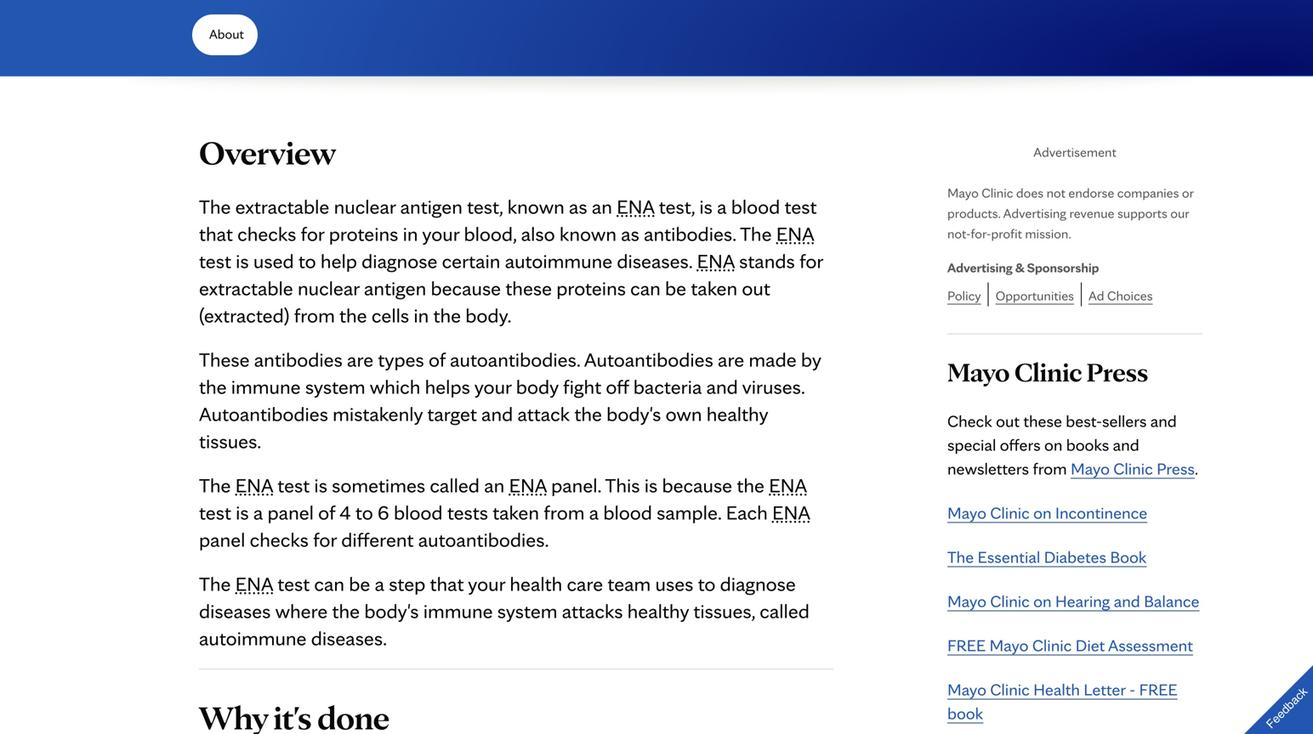Task type: describe. For each thing, give the bounding box(es) containing it.
extractable inside stands for extractable nuclear antigen because these proteins can be taken out (extracted) from the cells in the body.
[[199, 276, 293, 301]]

not
[[1047, 185, 1066, 201]]

the for diabetes
[[947, 547, 974, 568]]

mayo clinic health letter - free book link
[[947, 678, 1203, 726]]

0 horizontal spatial free
[[947, 636, 986, 656]]

mayo clinic on incontinence link
[[947, 501, 1203, 525]]

sponsorship
[[1027, 259, 1099, 276]]

1 are from the left
[[347, 347, 373, 372]]

the for nuclear
[[199, 194, 231, 219]]

different
[[341, 528, 414, 552]]

in inside stands for extractable nuclear antigen because these proteins can be taken out (extracted) from the cells in the body.
[[414, 303, 429, 328]]

types
[[378, 347, 424, 372]]

essential
[[978, 547, 1040, 568]]

also
[[521, 222, 555, 246]]

sometimes
[[332, 473, 425, 498]]

which
[[370, 375, 420, 399]]

0 horizontal spatial blood
[[394, 500, 443, 525]]

these antibodies are types of autoantibodies. autoantibodies are made by the immune system which helps your body fight off bacteria and viruses. autoantibodies mistakenly target and attack the body's own healthy tissues.
[[199, 347, 821, 454]]

can inside stands for extractable nuclear antigen because these proteins can be taken out (extracted) from the cells in the body.
[[630, 276, 661, 301]]

0 vertical spatial as
[[569, 194, 587, 219]]

antibodies
[[254, 347, 343, 372]]

free inside mayo clinic health letter - free book
[[1139, 680, 1178, 700]]

for inside the ena test is sometimes called an ena panel. this is because the ena test is a panel of 4 to 6 blood tests taken from a blood sample. each ena panel checks for different autoantibodies.
[[313, 528, 337, 552]]

balance
[[1144, 591, 1200, 612]]

supports
[[1117, 205, 1167, 222]]

the inside test, is a blood test that checks for proteins in your blood, also known as antibodies. the
[[740, 222, 772, 246]]

immune inside test can be a step that your health care team uses to diagnose diseases where the body's immune system attacks healthy tissues, called autoimmune diseases.
[[423, 599, 493, 624]]

for-
[[971, 225, 991, 242]]

offers
[[1000, 435, 1041, 455]]

stands for extractable nuclear antigen because these proteins can be taken out (extracted) from the cells in the body.
[[199, 249, 823, 328]]

immune inside "these antibodies are types of autoantibodies. autoantibodies are made by the immune system which helps your body fight off bacteria and viruses. autoantibodies mistakenly target and attack the body's own healthy tissues."
[[231, 375, 301, 399]]

products.
[[947, 205, 1001, 222]]

of inside "these antibodies are types of autoantibodies. autoantibodies are made by the immune system which helps your body fight off bacteria and viruses. autoantibodies mistakenly target and attack the body's own healthy tissues."
[[429, 347, 446, 372]]

each
[[726, 500, 768, 525]]

your inside "these antibodies are types of autoantibodies. autoantibodies are made by the immune system which helps your body fight off bacteria and viruses. autoantibodies mistakenly target and attack the body's own healthy tissues."
[[474, 375, 512, 399]]

healthy inside "these antibodies are types of autoantibodies. autoantibodies are made by the immune system which helps your body fight off bacteria and viruses. autoantibodies mistakenly target and attack the body's own healthy tissues."
[[707, 402, 768, 426]]

where
[[275, 599, 328, 624]]

book
[[947, 704, 983, 724]]

books
[[1066, 435, 1109, 455]]

the left body.
[[433, 303, 461, 328]]

diabetes
[[1044, 547, 1106, 568]]

mayo clinic press .
[[1071, 459, 1198, 479]]

opportunities link
[[996, 287, 1074, 304]]

companies
[[1117, 185, 1179, 201]]

free mayo clinic diet assessment
[[947, 636, 1193, 656]]

of inside the ena test is sometimes called an ena panel. this is because the ena test is a panel of 4 to 6 blood tests taken from a blood sample. each ena panel checks for different autoantibodies.
[[318, 500, 335, 525]]

does
[[1016, 185, 1044, 201]]

and left viruses.
[[706, 375, 738, 399]]

is inside ena test is used to help diagnose certain autoimmune diseases. ena
[[236, 249, 249, 273]]

blood inside test, is a blood test that checks for proteins in your blood, also known as antibodies. the
[[731, 194, 780, 219]]

0 vertical spatial known
[[507, 194, 565, 219]]

policy
[[947, 287, 981, 304]]

called inside test can be a step that your health care team uses to diagnose diseases where the body's immune system attacks healthy tissues, called autoimmune diseases.
[[760, 599, 810, 624]]

blood,
[[464, 222, 517, 246]]

the ena
[[199, 572, 273, 597]]

body's inside test can be a step that your health care team uses to diagnose diseases where the body's immune system attacks healthy tissues, called autoimmune diseases.
[[364, 599, 419, 624]]

special
[[947, 435, 996, 455]]

test inside test can be a step that your health care team uses to diagnose diseases where the body's immune system attacks healthy tissues, called autoimmune diseases.
[[277, 572, 310, 597]]

mayo for mayo clinic press .
[[1071, 459, 1110, 479]]

because inside stands for extractable nuclear antigen because these proteins can be taken out (extracted) from the cells in the body.
[[431, 276, 501, 301]]

autoimmune inside ena test is used to help diagnose certain autoimmune diseases. ena
[[505, 249, 612, 273]]

antibodies.
[[644, 222, 736, 246]]

incontinence
[[1055, 503, 1147, 523]]

our
[[1170, 205, 1189, 222]]

feedback button
[[1230, 652, 1313, 735]]

a up the ena on the left bottom of page
[[253, 500, 263, 525]]

tissues.
[[199, 429, 261, 454]]

4
[[340, 500, 351, 525]]

and right sellers
[[1150, 411, 1177, 432]]

clinic for mayo clinic on incontinence
[[990, 503, 1030, 523]]

on for incontinence
[[1033, 503, 1052, 523]]

&
[[1015, 259, 1024, 276]]

test left sometimes at the left of the page
[[277, 473, 310, 498]]

own
[[666, 402, 702, 426]]

mission.
[[1025, 225, 1071, 242]]

stands
[[739, 249, 795, 273]]

1 vertical spatial advertising
[[947, 259, 1013, 276]]

advertising inside mayo clinic does not endorse companies or products. advertising revenue supports our not-for-profit mission.
[[1003, 205, 1066, 222]]

0 vertical spatial extractable
[[235, 194, 329, 219]]

mayo clinic press link
[[1071, 459, 1195, 479]]

the inside test can be a step that your health care team uses to diagnose diseases where the body's immune system attacks healthy tissues, called autoimmune diseases.
[[332, 599, 360, 624]]

check out these best-sellers and special offers on books and newsletters from
[[947, 411, 1177, 479]]

test, is a blood test that checks for proteins in your blood, also known as antibodies. the
[[199, 194, 817, 246]]

help
[[321, 249, 357, 273]]

assessment
[[1108, 636, 1193, 656]]

to inside the ena test is sometimes called an ena panel. this is because the ena test is a panel of 4 to 6 blood tests taken from a blood sample. each ena panel checks for different autoantibodies.
[[355, 500, 373, 525]]

on for hearing
[[1033, 591, 1052, 612]]

these
[[199, 347, 250, 372]]

clinic left diet
[[1032, 636, 1072, 656]]

diseases. inside test can be a step that your health care team uses to diagnose diseases where the body's immune system attacks healthy tissues, called autoimmune diseases.
[[311, 626, 387, 651]]

mayo for mayo clinic does not endorse companies or products. advertising revenue supports our not-for-profit mission.
[[947, 185, 979, 201]]

is left sometimes at the left of the page
[[314, 473, 327, 498]]

opportunities
[[996, 287, 1074, 304]]

ad
[[1089, 287, 1104, 304]]

advertisement
[[1033, 144, 1116, 160]]

clinic for mayo clinic health letter - free book
[[990, 680, 1030, 700]]

taken inside the ena test is sometimes called an ena panel. this is because the ena test is a panel of 4 to 6 blood tests taken from a blood sample. each ena panel checks for different autoantibodies.
[[493, 500, 539, 525]]

ad choices
[[1089, 287, 1153, 304]]

that for checks
[[199, 222, 233, 246]]

bacteria
[[633, 375, 702, 399]]

these inside stands for extractable nuclear antigen because these proteins can be taken out (extracted) from the cells in the body.
[[505, 276, 552, 301]]

endorse
[[1068, 185, 1114, 201]]

system inside test can be a step that your health care team uses to diagnose diseases where the body's immune system attacks healthy tissues, called autoimmune diseases.
[[497, 599, 557, 624]]

diseases
[[199, 599, 271, 624]]

mayo clinic on hearing and balance
[[947, 591, 1200, 612]]

the up diseases
[[199, 572, 231, 597]]

mayo up mayo clinic health letter - free book
[[989, 636, 1029, 656]]

viruses.
[[742, 375, 805, 399]]

mayo for mayo clinic on incontinence
[[947, 503, 986, 523]]

0 vertical spatial panel
[[267, 500, 314, 525]]

choices
[[1107, 287, 1153, 304]]

test inside ena test is used to help diagnose certain autoimmune diseases. ena
[[199, 249, 231, 273]]

checks inside test, is a blood test that checks for proteins in your blood, also known as antibodies. the
[[237, 222, 296, 246]]

best-
[[1066, 411, 1102, 432]]

panel.
[[551, 473, 601, 498]]

the down fight
[[574, 402, 602, 426]]

and inside 'link'
[[1114, 591, 1140, 612]]

system inside "these antibodies are types of autoantibodies. autoantibodies are made by the immune system which helps your body fight off bacteria and viruses. autoantibodies mistakenly target and attack the body's own healthy tissues."
[[305, 375, 365, 399]]

0 vertical spatial nuclear
[[334, 194, 396, 219]]

sample.
[[657, 500, 721, 525]]

mayo for mayo clinic on hearing and balance
[[947, 591, 986, 612]]

free mayo clinic diet assessment link
[[947, 634, 1203, 658]]

the down these
[[199, 375, 227, 399]]

for inside test, is a blood test that checks for proteins in your blood, also known as antibodies. the
[[301, 222, 324, 246]]

by
[[801, 347, 821, 372]]

about link
[[192, 14, 258, 55]]

is right 'this'
[[644, 473, 658, 498]]

-
[[1129, 680, 1135, 700]]

mayo for mayo clinic health letter - free book
[[947, 680, 986, 700]]

checks inside the ena test is sometimes called an ena panel. this is because the ena test is a panel of 4 to 6 blood tests taken from a blood sample. each ena panel checks for different autoantibodies.
[[250, 528, 309, 552]]

attacks
[[562, 599, 623, 624]]

as inside test, is a blood test that checks for proteins in your blood, also known as antibodies. the
[[621, 222, 639, 246]]

helps
[[425, 375, 470, 399]]

a inside test can be a step that your health care team uses to diagnose diseases where the body's immune system attacks healthy tissues, called autoimmune diseases.
[[375, 572, 384, 597]]

clinic for mayo clinic press .
[[1113, 459, 1153, 479]]

body.
[[465, 303, 512, 328]]



Task type: vqa. For each thing, say whether or not it's contained in the screenshot.
second conditions from the left
no



Task type: locate. For each thing, give the bounding box(es) containing it.
advertising & sponsorship
[[947, 259, 1099, 276]]

is inside test, is a blood test that checks for proteins in your blood, also known as antibodies. the
[[699, 194, 713, 219]]

1 horizontal spatial to
[[355, 500, 373, 525]]

overview
[[199, 132, 336, 173]]

out inside stands for extractable nuclear antigen because these proteins can be taken out (extracted) from the cells in the body.
[[742, 276, 770, 301]]

1 vertical spatial that
[[430, 572, 464, 597]]

taken inside stands for extractable nuclear antigen because these proteins can be taken out (extracted) from the cells in the body.
[[691, 276, 737, 301]]

1 vertical spatial extractable
[[199, 276, 293, 301]]

mayo down books
[[1071, 459, 1110, 479]]

1 horizontal spatial from
[[544, 500, 585, 525]]

care
[[567, 572, 603, 597]]

health
[[510, 572, 562, 597]]

0 vertical spatial out
[[742, 276, 770, 301]]

be inside test can be a step that your health care team uses to diagnose diseases where the body's immune system attacks healthy tissues, called autoimmune diseases.
[[349, 572, 370, 597]]

0 horizontal spatial these
[[505, 276, 552, 301]]

step
[[389, 572, 425, 597]]

known up 'also'
[[507, 194, 565, 219]]

panel up the ena on the left bottom of page
[[199, 528, 245, 552]]

test inside test, is a blood test that checks for proteins in your blood, also known as antibodies. the
[[785, 194, 817, 219]]

are
[[347, 347, 373, 372], [718, 347, 744, 372]]

healthy down uses
[[627, 599, 689, 624]]

antigen inside stands for extractable nuclear antigen because these proteins can be taken out (extracted) from the cells in the body.
[[364, 276, 426, 301]]

health
[[1033, 680, 1080, 700]]

1 horizontal spatial diseases.
[[617, 249, 692, 273]]

feedback
[[1263, 685, 1310, 732]]

the left "cells"
[[339, 303, 367, 328]]

a inside test, is a blood test that checks for proteins in your blood, also known as antibodies. the
[[717, 194, 727, 219]]

that inside test can be a step that your health care team uses to diagnose diseases where the body's immune system attacks healthy tissues, called autoimmune diseases.
[[430, 572, 464, 597]]

called right tissues,
[[760, 599, 810, 624]]

0 vertical spatial to
[[298, 249, 316, 273]]

out inside check out these best-sellers and special offers on books and newsletters from
[[996, 411, 1020, 432]]

because up sample.
[[662, 473, 732, 498]]

from down offers
[[1033, 459, 1067, 479]]

your left the health
[[468, 572, 505, 597]]

these up offers
[[1023, 411, 1062, 432]]

as up ena test is used to help diagnose certain autoimmune diseases. ena
[[569, 194, 587, 219]]

1 vertical spatial autoantibodies
[[199, 402, 328, 426]]

test, inside test, is a blood test that checks for proteins in your blood, also known as antibodies. the
[[659, 194, 695, 219]]

1 vertical spatial an
[[484, 473, 505, 498]]

1 vertical spatial from
[[1033, 459, 1067, 479]]

0 horizontal spatial autoantibodies
[[199, 402, 328, 426]]

1 vertical spatial panel
[[199, 528, 245, 552]]

press for mayo clinic press .
[[1157, 459, 1195, 479]]

a up antibodies.
[[717, 194, 727, 219]]

body's
[[607, 402, 661, 426], [364, 599, 419, 624]]

clinic
[[982, 185, 1013, 201], [1014, 356, 1082, 388], [1113, 459, 1153, 479], [990, 503, 1030, 523], [990, 591, 1030, 612], [1032, 636, 1072, 656], [990, 680, 1030, 700]]

0 vertical spatial diagnose
[[362, 249, 437, 273]]

panel left 4
[[267, 500, 314, 525]]

nuclear
[[334, 194, 396, 219], [298, 276, 360, 301]]

your inside test can be a step that your health care team uses to diagnose diseases where the body's immune system attacks healthy tissues, called autoimmune diseases.
[[468, 572, 505, 597]]

1 vertical spatial as
[[621, 222, 639, 246]]

1 horizontal spatial are
[[718, 347, 744, 372]]

these inside check out these best-sellers and special offers on books and newsletters from
[[1023, 411, 1062, 432]]

0 vertical spatial autoantibodies.
[[450, 347, 580, 372]]

1 vertical spatial diagnose
[[720, 572, 796, 597]]

autoantibodies.
[[450, 347, 580, 372], [418, 528, 549, 552]]

clinic inside 'link'
[[990, 591, 1030, 612]]

0 horizontal spatial to
[[298, 249, 316, 273]]

1 vertical spatial autoimmune
[[199, 626, 307, 651]]

to inside test can be a step that your health care team uses to diagnose diseases where the body's immune system attacks healthy tissues, called autoimmune diseases.
[[698, 572, 716, 597]]

0 vertical spatial press
[[1087, 356, 1148, 388]]

1 horizontal spatial healthy
[[707, 402, 768, 426]]

0 horizontal spatial be
[[349, 572, 370, 597]]

the left essential
[[947, 547, 974, 568]]

of left 4
[[318, 500, 335, 525]]

(extracted)
[[199, 303, 289, 328]]

the up stands
[[740, 222, 772, 246]]

not-
[[947, 225, 971, 242]]

test left used
[[199, 249, 231, 273]]

can inside test can be a step that your health care team uses to diagnose diseases where the body's immune system attacks healthy tissues, called autoimmune diseases.
[[314, 572, 344, 597]]

2 vertical spatial for
[[313, 528, 337, 552]]

diagnose
[[362, 249, 437, 273], [720, 572, 796, 597]]

that inside test, is a blood test that checks for proteins in your blood, also known as antibodies. the
[[199, 222, 233, 246]]

clinic for mayo clinic on hearing and balance
[[990, 591, 1030, 612]]

1 horizontal spatial of
[[429, 347, 446, 372]]

from inside the ena test is sometimes called an ena panel. this is because the ena test is a panel of 4 to 6 blood tests taken from a blood sample. each ena panel checks for different autoantibodies.
[[544, 500, 585, 525]]

0 horizontal spatial taken
[[493, 500, 539, 525]]

mayo inside 'link'
[[947, 591, 986, 612]]

that for your
[[430, 572, 464, 597]]

1 horizontal spatial called
[[760, 599, 810, 624]]

healthy inside test can be a step that your health care team uses to diagnose diseases where the body's immune system attacks healthy tissues, called autoimmune diseases.
[[627, 599, 689, 624]]

in right "cells"
[[414, 303, 429, 328]]

clinic for mayo clinic does not endorse companies or products. advertising revenue supports our not-for-profit mission.
[[982, 185, 1013, 201]]

from
[[294, 303, 335, 328], [1033, 459, 1067, 479], [544, 500, 585, 525]]

clinic up essential
[[990, 503, 1030, 523]]

immune down step
[[423, 599, 493, 624]]

clinic down essential
[[990, 591, 1030, 612]]

1 horizontal spatial that
[[430, 572, 464, 597]]

mistakenly
[[333, 402, 423, 426]]

0 horizontal spatial an
[[484, 473, 505, 498]]

fight
[[563, 375, 601, 399]]

1 test, from the left
[[467, 194, 503, 219]]

clinic left 'health'
[[990, 680, 1030, 700]]

nuclear up the help
[[334, 194, 396, 219]]

1 vertical spatial these
[[1023, 411, 1062, 432]]

1 vertical spatial body's
[[364, 599, 419, 624]]

0 horizontal spatial press
[[1087, 356, 1148, 388]]

2 are from the left
[[718, 347, 744, 372]]

revenue
[[1069, 205, 1114, 222]]

1 vertical spatial taken
[[493, 500, 539, 525]]

team
[[608, 572, 651, 597]]

clinic inside mayo clinic health letter - free book
[[990, 680, 1030, 700]]

diseases. inside ena test is used to help diagnose certain autoimmune diseases. ena
[[617, 249, 692, 273]]

0 vertical spatial because
[[431, 276, 501, 301]]

0 horizontal spatial are
[[347, 347, 373, 372]]

body's inside "these antibodies are types of autoantibodies. autoantibodies are made by the immune system which helps your body fight off bacteria and viruses. autoantibodies mistakenly target and attack the body's own healthy tissues."
[[607, 402, 661, 426]]

or
[[1182, 185, 1194, 201]]

0 vertical spatial your
[[422, 222, 459, 246]]

called up tests at bottom
[[430, 473, 480, 498]]

tissues,
[[693, 599, 755, 624]]

1 vertical spatial in
[[414, 303, 429, 328]]

diseases.
[[617, 249, 692, 273], [311, 626, 387, 651]]

2 vertical spatial to
[[698, 572, 716, 597]]

1 vertical spatial system
[[497, 599, 557, 624]]

0 vertical spatial autoantibodies
[[584, 347, 713, 372]]

an
[[592, 194, 612, 219], [484, 473, 505, 498]]

advertising down does
[[1003, 205, 1066, 222]]

on
[[1044, 435, 1063, 455], [1033, 503, 1052, 523], [1033, 591, 1052, 612]]

body
[[516, 375, 559, 399]]

2 test, from the left
[[659, 194, 695, 219]]

to left the help
[[298, 249, 316, 273]]

autoantibodies. down tests at bottom
[[418, 528, 549, 552]]

2 vertical spatial on
[[1033, 591, 1052, 612]]

1 vertical spatial of
[[318, 500, 335, 525]]

0 vertical spatial healthy
[[707, 402, 768, 426]]

antigen up certain
[[400, 194, 463, 219]]

0 vertical spatial that
[[199, 222, 233, 246]]

mayo clinic on incontinence
[[947, 503, 1147, 523]]

be down antibodies.
[[665, 276, 686, 301]]

1 horizontal spatial as
[[621, 222, 639, 246]]

blood right 6
[[394, 500, 443, 525]]

policy link
[[947, 287, 981, 304]]

autoimmune
[[505, 249, 612, 273], [199, 626, 307, 651]]

1 vertical spatial on
[[1033, 503, 1052, 523]]

from inside stands for extractable nuclear antigen because these proteins can be taken out (extracted) from the cells in the body.
[[294, 303, 335, 328]]

autoantibodies. up body
[[450, 347, 580, 372]]

from up antibodies
[[294, 303, 335, 328]]

the ena test is sometimes called an ena panel. this is because the ena test is a panel of 4 to 6 blood tests taken from a blood sample. each ena panel checks for different autoantibodies.
[[199, 473, 810, 552]]

0 vertical spatial an
[[592, 194, 612, 219]]

for right stands
[[799, 249, 823, 273]]

0 vertical spatial on
[[1044, 435, 1063, 455]]

1 horizontal spatial be
[[665, 276, 686, 301]]

1 vertical spatial immune
[[423, 599, 493, 624]]

checks up used
[[237, 222, 296, 246]]

healthy down viruses.
[[707, 402, 768, 426]]

is
[[699, 194, 713, 219], [236, 249, 249, 273], [314, 473, 327, 498], [644, 473, 658, 498], [236, 500, 249, 525]]

book
[[1110, 547, 1147, 568]]

this
[[605, 473, 640, 498]]

the inside the ena test is sometimes called an ena panel. this is because the ena test is a panel of 4 to 6 blood tests taken from a blood sample. each ena panel checks for different autoantibodies.
[[737, 473, 764, 498]]

body's down step
[[364, 599, 419, 624]]

are left made in the right of the page
[[718, 347, 744, 372]]

test, up blood, at the top of page
[[467, 194, 503, 219]]

is left used
[[236, 249, 249, 273]]

mayo down "newsletters"
[[947, 503, 986, 523]]

6
[[378, 500, 389, 525]]

autoantibodies. inside "these antibodies are types of autoantibodies. autoantibodies are made by the immune system which helps your body fight off bacteria and viruses. autoantibodies mistakenly target and attack the body's own healthy tissues."
[[450, 347, 580, 372]]

0 vertical spatial be
[[665, 276, 686, 301]]

because inside the ena test is sometimes called an ena panel. this is because the ena test is a panel of 4 to 6 blood tests taken from a blood sample. each ena panel checks for different autoantibodies.
[[662, 473, 732, 498]]

1 horizontal spatial test,
[[659, 194, 695, 219]]

mayo clinic on hearing and balance link
[[947, 590, 1203, 614]]

proteins inside test, is a blood test that checks for proteins in your blood, also known as antibodies. the
[[329, 222, 398, 246]]

autoantibodies up tissues.
[[199, 402, 328, 426]]

0 vertical spatial checks
[[237, 222, 296, 246]]

test can be a step that your health care team uses to diagnose diseases where the body's immune system attacks healthy tissues, called autoimmune diseases.
[[199, 572, 810, 651]]

.
[[1195, 459, 1198, 479]]

press for mayo clinic press
[[1087, 356, 1148, 388]]

can down antibodies.
[[630, 276, 661, 301]]

proteins
[[329, 222, 398, 246], [556, 276, 626, 301]]

free right -
[[1139, 680, 1178, 700]]

1 vertical spatial out
[[996, 411, 1020, 432]]

attack
[[517, 402, 570, 426]]

mayo inside mayo clinic health letter - free book
[[947, 680, 986, 700]]

1 horizontal spatial blood
[[603, 500, 652, 525]]

known
[[507, 194, 565, 219], [559, 222, 617, 246]]

clinic up products.
[[982, 185, 1013, 201]]

mayo up the check
[[947, 356, 1010, 388]]

of up helps
[[429, 347, 446, 372]]

clinic for mayo clinic press
[[1014, 356, 1082, 388]]

1 vertical spatial antigen
[[364, 276, 426, 301]]

can up where
[[314, 572, 344, 597]]

is up the ena on the left bottom of page
[[236, 500, 249, 525]]

system down the health
[[497, 599, 557, 624]]

1 horizontal spatial proteins
[[556, 276, 626, 301]]

on up the essential diabetes book
[[1033, 503, 1052, 523]]

for
[[301, 222, 324, 246], [799, 249, 823, 273], [313, 528, 337, 552]]

diagnose inside ena test is used to help diagnose certain autoimmune diseases. ena
[[362, 249, 437, 273]]

checks
[[237, 222, 296, 246], [250, 528, 309, 552]]

a
[[717, 194, 727, 219], [253, 500, 263, 525], [589, 500, 599, 525], [375, 572, 384, 597]]

be left step
[[349, 572, 370, 597]]

nuclear inside stands for extractable nuclear antigen because these proteins can be taken out (extracted) from the cells in the body.
[[298, 276, 360, 301]]

a left step
[[375, 572, 384, 597]]

mayo inside mayo clinic does not endorse companies or products. advertising revenue supports our not-for-profit mission.
[[947, 185, 979, 201]]

the down overview
[[199, 194, 231, 219]]

the inside the ena test is sometimes called an ena panel. this is because the ena test is a panel of 4 to 6 blood tests taken from a blood sample. each ena panel checks for different autoantibodies.
[[199, 473, 231, 498]]

profit
[[991, 225, 1022, 242]]

your down the extractable nuclear antigen test, known as an ena
[[422, 222, 459, 246]]

1 vertical spatial diseases.
[[311, 626, 387, 651]]

used
[[253, 249, 294, 273]]

from inside check out these best-sellers and special offers on books and newsletters from
[[1033, 459, 1067, 479]]

advertising up policy
[[947, 259, 1013, 276]]

on inside 'link'
[[1033, 591, 1052, 612]]

and down sellers
[[1113, 435, 1139, 455]]

1 horizontal spatial these
[[1023, 411, 1062, 432]]

and right target
[[481, 402, 513, 426]]

0 vertical spatial of
[[429, 347, 446, 372]]

autoimmune inside test can be a step that your health care team uses to diagnose diseases where the body's immune system attacks healthy tissues, called autoimmune diseases.
[[199, 626, 307, 651]]

your left body
[[474, 375, 512, 399]]

the
[[199, 194, 231, 219], [740, 222, 772, 246], [199, 473, 231, 498], [947, 547, 974, 568], [199, 572, 231, 597]]

0 horizontal spatial called
[[430, 473, 480, 498]]

mayo clinic press
[[947, 356, 1148, 388]]

to right 4
[[355, 500, 373, 525]]

1 vertical spatial nuclear
[[298, 276, 360, 301]]

your
[[422, 222, 459, 246], [474, 375, 512, 399], [468, 572, 505, 597]]

autoantibodies. inside the ena test is sometimes called an ena panel. this is because the ena test is a panel of 4 to 6 blood tests taken from a blood sample. each ena panel checks for different autoantibodies.
[[418, 528, 549, 552]]

ena test is used to help diagnose certain autoimmune diseases. ena
[[199, 222, 814, 273]]

that
[[199, 222, 233, 246], [430, 572, 464, 597]]

1 vertical spatial for
[[799, 249, 823, 273]]

autoimmune down 'also'
[[505, 249, 612, 273]]

extractable up used
[[235, 194, 329, 219]]

the down tissues.
[[199, 473, 231, 498]]

diagnose inside test can be a step that your health care team uses to diagnose diseases where the body's immune system attacks healthy tissues, called autoimmune diseases.
[[720, 572, 796, 597]]

0 vertical spatial free
[[947, 636, 986, 656]]

test
[[785, 194, 817, 219], [199, 249, 231, 273], [277, 473, 310, 498], [199, 500, 231, 525], [277, 572, 310, 597]]

sellers
[[1102, 411, 1147, 432]]

mayo clinic does not endorse companies or products. advertising revenue supports our not-for-profit mission.
[[947, 185, 1194, 242]]

2 horizontal spatial to
[[698, 572, 716, 597]]

system
[[305, 375, 365, 399], [497, 599, 557, 624]]

clinic down sellers
[[1113, 459, 1153, 479]]

about
[[209, 26, 244, 42]]

your inside test, is a blood test that checks for proteins in your blood, also known as antibodies. the
[[422, 222, 459, 246]]

the up each
[[737, 473, 764, 498]]

because down certain
[[431, 276, 501, 301]]

made
[[749, 347, 797, 372]]

1 horizontal spatial panel
[[267, 500, 314, 525]]

antigen
[[400, 194, 463, 219], [364, 276, 426, 301]]

0 horizontal spatial diagnose
[[362, 249, 437, 273]]

1 vertical spatial autoantibodies.
[[418, 528, 549, 552]]

diseases. down where
[[311, 626, 387, 651]]

an inside the ena test is sometimes called an ena panel. this is because the ena test is a panel of 4 to 6 blood tests taken from a blood sample. each ena panel checks for different autoantibodies.
[[484, 473, 505, 498]]

blood up stands
[[731, 194, 780, 219]]

diagnose up tissues,
[[720, 572, 796, 597]]

off
[[606, 375, 629, 399]]

2 horizontal spatial from
[[1033, 459, 1067, 479]]

for left different
[[313, 528, 337, 552]]

clinic inside mayo clinic does not endorse companies or products. advertising revenue supports our not-for-profit mission.
[[982, 185, 1013, 201]]

mayo clinic health letter - free book
[[947, 680, 1178, 724]]

autoimmune down diseases
[[199, 626, 307, 651]]

1 vertical spatial to
[[355, 500, 373, 525]]

mayo for mayo clinic press
[[947, 356, 1010, 388]]

1 horizontal spatial because
[[662, 473, 732, 498]]

a down panel.
[[589, 500, 599, 525]]

1 vertical spatial known
[[559, 222, 617, 246]]

as left antibodies.
[[621, 222, 639, 246]]

out down stands
[[742, 276, 770, 301]]

and down book
[[1114, 591, 1140, 612]]

clinic up best-
[[1014, 356, 1082, 388]]

the essential diabetes book
[[947, 547, 1147, 568]]

0 vertical spatial antigen
[[400, 194, 463, 219]]

test down tissues.
[[199, 500, 231, 525]]

1 horizontal spatial can
[[630, 276, 661, 301]]

can
[[630, 276, 661, 301], [314, 572, 344, 597]]

called inside the ena test is sometimes called an ena panel. this is because the ena test is a panel of 4 to 6 blood tests taken from a blood sample. each ena panel checks for different autoantibodies.
[[430, 473, 480, 498]]

1 vertical spatial press
[[1157, 459, 1195, 479]]

1 vertical spatial can
[[314, 572, 344, 597]]

1 horizontal spatial immune
[[423, 599, 493, 624]]

test up stands
[[785, 194, 817, 219]]

diseases. down antibodies.
[[617, 249, 692, 273]]

the for test
[[199, 473, 231, 498]]

free up the book
[[947, 636, 986, 656]]

of
[[429, 347, 446, 372], [318, 500, 335, 525]]

0 vertical spatial proteins
[[329, 222, 398, 246]]

for up the help
[[301, 222, 324, 246]]

1 vertical spatial because
[[662, 473, 732, 498]]

1 vertical spatial proteins
[[556, 276, 626, 301]]

1 horizontal spatial autoantibodies
[[584, 347, 713, 372]]

0 horizontal spatial from
[[294, 303, 335, 328]]

out up offers
[[996, 411, 1020, 432]]

immune
[[231, 375, 301, 399], [423, 599, 493, 624]]

1 horizontal spatial diagnose
[[720, 572, 796, 597]]

mayo up products.
[[947, 185, 979, 201]]

1 horizontal spatial out
[[996, 411, 1020, 432]]

to right uses
[[698, 572, 716, 597]]

in inside test, is a blood test that checks for proteins in your blood, also known as antibodies. the
[[403, 222, 418, 246]]

be inside stands for extractable nuclear antigen because these proteins can be taken out (extracted) from the cells in the body.
[[665, 276, 686, 301]]

blood down 'this'
[[603, 500, 652, 525]]

0 vertical spatial taken
[[691, 276, 737, 301]]

1 horizontal spatial system
[[497, 599, 557, 624]]

nuclear down the help
[[298, 276, 360, 301]]

0 vertical spatial called
[[430, 473, 480, 498]]

0 horizontal spatial proteins
[[329, 222, 398, 246]]

ad choices link
[[1089, 287, 1153, 304]]

0 vertical spatial in
[[403, 222, 418, 246]]

known inside test, is a blood test that checks for proteins in your blood, also known as antibodies. the
[[559, 222, 617, 246]]

1 vertical spatial your
[[474, 375, 512, 399]]

on inside check out these best-sellers and special offers on books and newsletters from
[[1044, 435, 1063, 455]]

diet
[[1075, 636, 1105, 656]]

target
[[427, 402, 477, 426]]

to inside ena test is used to help diagnose certain autoimmune diseases. ena
[[298, 249, 316, 273]]

for inside stands for extractable nuclear antigen because these proteins can be taken out (extracted) from the cells in the body.
[[799, 249, 823, 273]]

known right 'also'
[[559, 222, 617, 246]]

0 vertical spatial for
[[301, 222, 324, 246]]

1 vertical spatial healthy
[[627, 599, 689, 624]]

1 vertical spatial called
[[760, 599, 810, 624]]

newsletters
[[947, 459, 1029, 479]]

system down antibodies
[[305, 375, 365, 399]]

the essential diabetes book link
[[947, 546, 1203, 569]]

checks up the ena on the left bottom of page
[[250, 528, 309, 552]]

1 horizontal spatial an
[[592, 194, 612, 219]]

proteins inside stands for extractable nuclear antigen because these proteins can be taken out (extracted) from the cells in the body.
[[556, 276, 626, 301]]

from down panel.
[[544, 500, 585, 525]]

the right where
[[332, 599, 360, 624]]

because
[[431, 276, 501, 301], [662, 473, 732, 498]]

0 horizontal spatial healthy
[[627, 599, 689, 624]]



